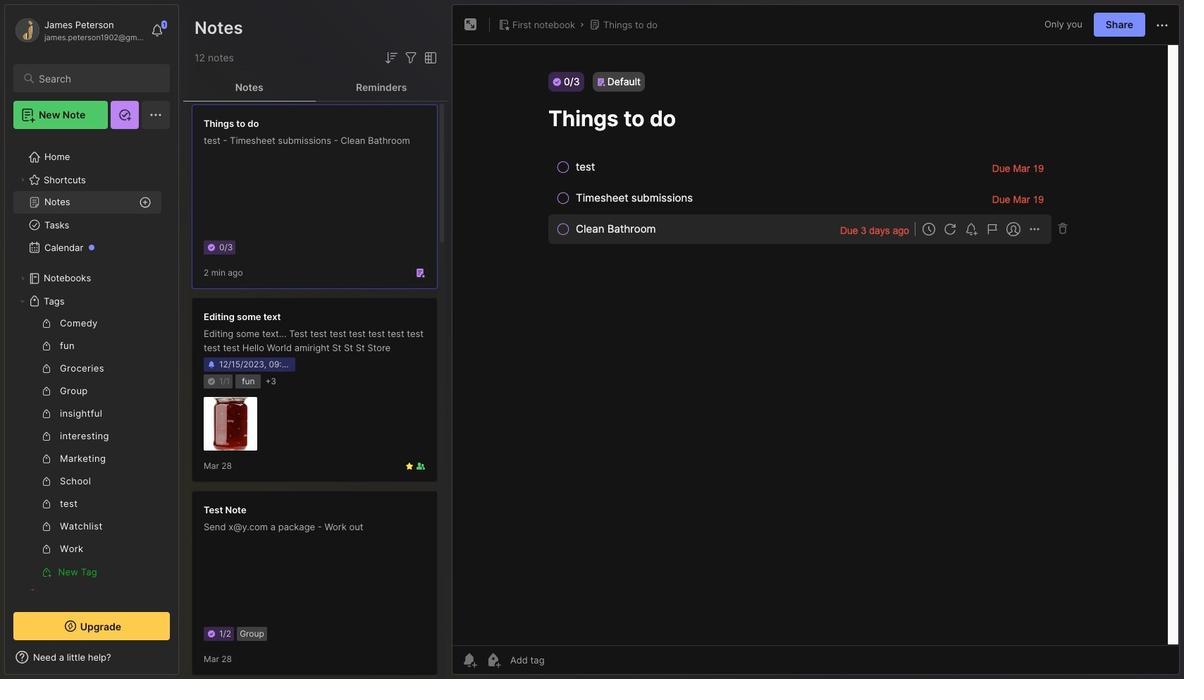 Task type: locate. For each thing, give the bounding box(es) containing it.
click to collapse image
[[178, 653, 189, 670]]

note window element
[[452, 4, 1180, 678]]

Note Editor text field
[[453, 44, 1180, 645]]

tree
[[5, 138, 178, 637]]

tab list
[[183, 73, 448, 102]]

WHAT'S NEW field
[[5, 646, 178, 668]]

none search field inside main 'element'
[[39, 70, 157, 87]]

expand notebooks image
[[18, 274, 27, 283]]

thumbnail image
[[204, 397, 257, 451]]

main element
[[0, 0, 183, 679]]

Add tag field
[[509, 654, 616, 666]]

None search field
[[39, 70, 157, 87]]

group
[[13, 312, 161, 583]]



Task type: describe. For each thing, give the bounding box(es) containing it.
Sort options field
[[383, 49, 400, 66]]

add filters image
[[403, 49, 420, 66]]

More actions field
[[1154, 16, 1171, 34]]

add a reminder image
[[461, 652, 478, 668]]

expand tags image
[[18, 297, 27, 305]]

group inside main 'element'
[[13, 312, 161, 583]]

Add filters field
[[403, 49, 420, 66]]

tree inside main 'element'
[[5, 138, 178, 637]]

Account field
[[13, 16, 144, 44]]

expand note image
[[463, 16, 479, 33]]

View options field
[[420, 49, 439, 66]]

Search text field
[[39, 72, 157, 85]]

more actions image
[[1154, 17, 1171, 34]]

add tag image
[[485, 652, 502, 668]]



Task type: vqa. For each thing, say whether or not it's contained in the screenshot.
thumbnail
yes



